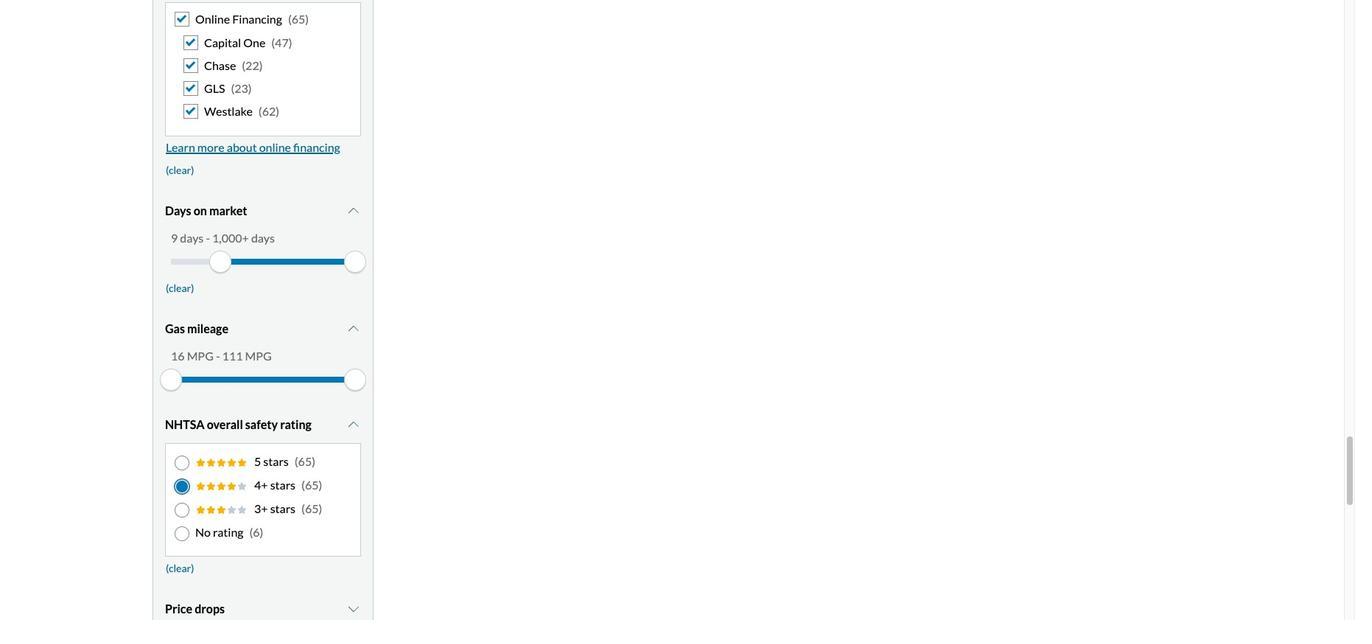 Task type: describe. For each thing, give the bounding box(es) containing it.
(65) up (47) at the top left of the page
[[288, 12, 309, 26]]

5
[[254, 454, 261, 468]]

online
[[195, 12, 230, 26]]

4+
[[254, 478, 268, 492]]

9 days - 1,000+ days
[[171, 231, 275, 245]]

1 (clear) button from the top
[[165, 159, 195, 181]]

safety
[[245, 418, 278, 432]]

(6)
[[250, 525, 263, 539]]

9
[[171, 231, 178, 245]]

(23)
[[231, 81, 252, 95]]

financing
[[232, 12, 282, 26]]

online financing (65)
[[195, 12, 309, 26]]

0 horizontal spatial rating
[[213, 525, 244, 539]]

rating inside dropdown button
[[280, 418, 312, 432]]

4+ stars
[[254, 478, 296, 492]]

16 mpg - 111 mpg
[[171, 349, 272, 363]]

mileage
[[187, 322, 228, 336]]

capital one (47)
[[204, 35, 292, 49]]

no rating (6)
[[195, 525, 263, 539]]

(clear) for nhtsa
[[166, 562, 194, 574]]

nhtsa overall safety rating button
[[165, 407, 361, 443]]

111
[[222, 349, 243, 363]]

overall
[[207, 418, 243, 432]]

3+ stars
[[254, 502, 296, 516]]

market
[[209, 204, 247, 218]]

drops
[[195, 602, 225, 616]]

gls
[[204, 81, 225, 95]]

16
[[171, 349, 185, 363]]

gls (23)
[[204, 81, 252, 95]]

chase (22)
[[204, 58, 263, 72]]

1,000+
[[212, 231, 249, 245]]

one
[[243, 35, 266, 49]]

learn more about online financing button
[[165, 137, 341, 159]]

1 mpg from the left
[[187, 349, 214, 363]]

learn more about online financing
[[166, 140, 340, 154]]

(65) for 3+ stars
[[302, 502, 322, 516]]

days
[[165, 204, 191, 218]]

(65) for 4+ stars
[[302, 478, 322, 492]]

days on market button
[[165, 193, 361, 230]]

price drops
[[165, 602, 225, 616]]

(clear) button for nhtsa
[[165, 557, 195, 579]]

- for 1,000+
[[206, 231, 210, 245]]



Task type: locate. For each thing, give the bounding box(es) containing it.
rating right no
[[213, 525, 244, 539]]

(clear) button
[[165, 159, 195, 181], [165, 277, 195, 299], [165, 557, 195, 579]]

5 stars
[[254, 454, 289, 468]]

(clear) button up price
[[165, 557, 195, 579]]

nhtsa overall safety rating
[[165, 418, 312, 432]]

0 vertical spatial stars
[[263, 454, 289, 468]]

0 vertical spatial (clear)
[[166, 164, 194, 176]]

0 vertical spatial chevron down image
[[347, 323, 361, 335]]

(65)
[[288, 12, 309, 26], [295, 454, 316, 468], [302, 478, 322, 492], [302, 502, 322, 516]]

1 vertical spatial chevron down image
[[347, 419, 361, 431]]

(62)
[[259, 104, 279, 118]]

2 days from the left
[[251, 231, 275, 245]]

- left 1,000+
[[206, 231, 210, 245]]

stars
[[263, 454, 289, 468], [270, 478, 296, 492], [270, 502, 296, 516]]

chevron down image
[[347, 323, 361, 335], [347, 603, 361, 615]]

online
[[259, 140, 291, 154]]

1 horizontal spatial rating
[[280, 418, 312, 432]]

mpg right the 16
[[187, 349, 214, 363]]

3+
[[254, 502, 268, 516]]

chevron down image
[[347, 205, 361, 217], [347, 419, 361, 431]]

stars for 4+ stars
[[270, 478, 296, 492]]

gas
[[165, 322, 185, 336]]

about
[[227, 140, 257, 154]]

0 vertical spatial -
[[206, 231, 210, 245]]

financing
[[293, 140, 340, 154]]

learn
[[166, 140, 195, 154]]

- for 111
[[216, 349, 220, 363]]

stars right 5
[[263, 454, 289, 468]]

0 vertical spatial rating
[[280, 418, 312, 432]]

mpg right 111 at the left bottom
[[245, 349, 272, 363]]

1 horizontal spatial -
[[216, 349, 220, 363]]

stars right 3+
[[270, 502, 296, 516]]

2 (clear) button from the top
[[165, 277, 195, 299]]

2 vertical spatial (clear) button
[[165, 557, 195, 579]]

1 vertical spatial stars
[[270, 478, 296, 492]]

stars for 3+ stars
[[270, 502, 296, 516]]

(22)
[[242, 58, 263, 72]]

1 chevron down image from the top
[[347, 323, 361, 335]]

chevron down image inside days on market 'dropdown button'
[[347, 205, 361, 217]]

no
[[195, 525, 211, 539]]

mpg
[[187, 349, 214, 363], [245, 349, 272, 363]]

0 horizontal spatial days
[[180, 231, 204, 245]]

on
[[194, 204, 207, 218]]

price drops button
[[165, 591, 361, 620]]

gas mileage button
[[165, 311, 361, 348]]

chevron down image for mileage
[[347, 323, 361, 335]]

(clear) button up gas
[[165, 277, 195, 299]]

1 vertical spatial chevron down image
[[347, 603, 361, 615]]

gas mileage
[[165, 322, 228, 336]]

1 horizontal spatial mpg
[[245, 349, 272, 363]]

1 vertical spatial rating
[[213, 525, 244, 539]]

rating right safety
[[280, 418, 312, 432]]

(clear) down learn
[[166, 164, 194, 176]]

0 horizontal spatial -
[[206, 231, 210, 245]]

more
[[197, 140, 225, 154]]

2 mpg from the left
[[245, 349, 272, 363]]

1 vertical spatial -
[[216, 349, 220, 363]]

days on market
[[165, 204, 247, 218]]

chevron down image for days on market
[[347, 205, 361, 217]]

(clear) button for days
[[165, 277, 195, 299]]

1 vertical spatial (clear)
[[166, 282, 194, 294]]

(clear) up price
[[166, 562, 194, 574]]

(clear)
[[166, 164, 194, 176], [166, 282, 194, 294], [166, 562, 194, 574]]

2 vertical spatial (clear)
[[166, 562, 194, 574]]

rating
[[280, 418, 312, 432], [213, 525, 244, 539]]

(65) right the 5 stars at the bottom of page
[[295, 454, 316, 468]]

days right '9'
[[180, 231, 204, 245]]

2 vertical spatial stars
[[270, 502, 296, 516]]

(65) right 4+ stars
[[302, 478, 322, 492]]

2 (clear) from the top
[[166, 282, 194, 294]]

(clear) up gas
[[166, 282, 194, 294]]

chevron down image inside price drops dropdown button
[[347, 603, 361, 615]]

0 vertical spatial chevron down image
[[347, 205, 361, 217]]

1 chevron down image from the top
[[347, 205, 361, 217]]

(clear) button down learn
[[165, 159, 195, 181]]

stars for 5 stars
[[263, 454, 289, 468]]

days down days on market 'dropdown button'
[[251, 231, 275, 245]]

2 chevron down image from the top
[[347, 419, 361, 431]]

chase
[[204, 58, 236, 72]]

(65) for 5 stars
[[295, 454, 316, 468]]

0 horizontal spatial mpg
[[187, 349, 214, 363]]

days
[[180, 231, 204, 245], [251, 231, 275, 245]]

stars right 4+
[[270, 478, 296, 492]]

0 vertical spatial (clear) button
[[165, 159, 195, 181]]

3 (clear) button from the top
[[165, 557, 195, 579]]

chevron down image inside gas mileage "dropdown button"
[[347, 323, 361, 335]]

2 chevron down image from the top
[[347, 603, 361, 615]]

- left 111 at the left bottom
[[216, 349, 220, 363]]

1 (clear) from the top
[[166, 164, 194, 176]]

1 horizontal spatial days
[[251, 231, 275, 245]]

1 days from the left
[[180, 231, 204, 245]]

westlake (62)
[[204, 104, 279, 118]]

(47)
[[272, 35, 292, 49]]

(clear) for days
[[166, 282, 194, 294]]

capital
[[204, 35, 241, 49]]

westlake
[[204, 104, 253, 118]]

chevron down image for drops
[[347, 603, 361, 615]]

nhtsa
[[165, 418, 205, 432]]

1 vertical spatial (clear) button
[[165, 277, 195, 299]]

chevron down image for nhtsa overall safety rating
[[347, 419, 361, 431]]

price
[[165, 602, 192, 616]]

3 (clear) from the top
[[166, 562, 194, 574]]

(65) right 3+ stars
[[302, 502, 322, 516]]

-
[[206, 231, 210, 245], [216, 349, 220, 363]]

chevron down image inside the nhtsa overall safety rating dropdown button
[[347, 419, 361, 431]]



Task type: vqa. For each thing, say whether or not it's contained in the screenshot.
third Info from the right
no



